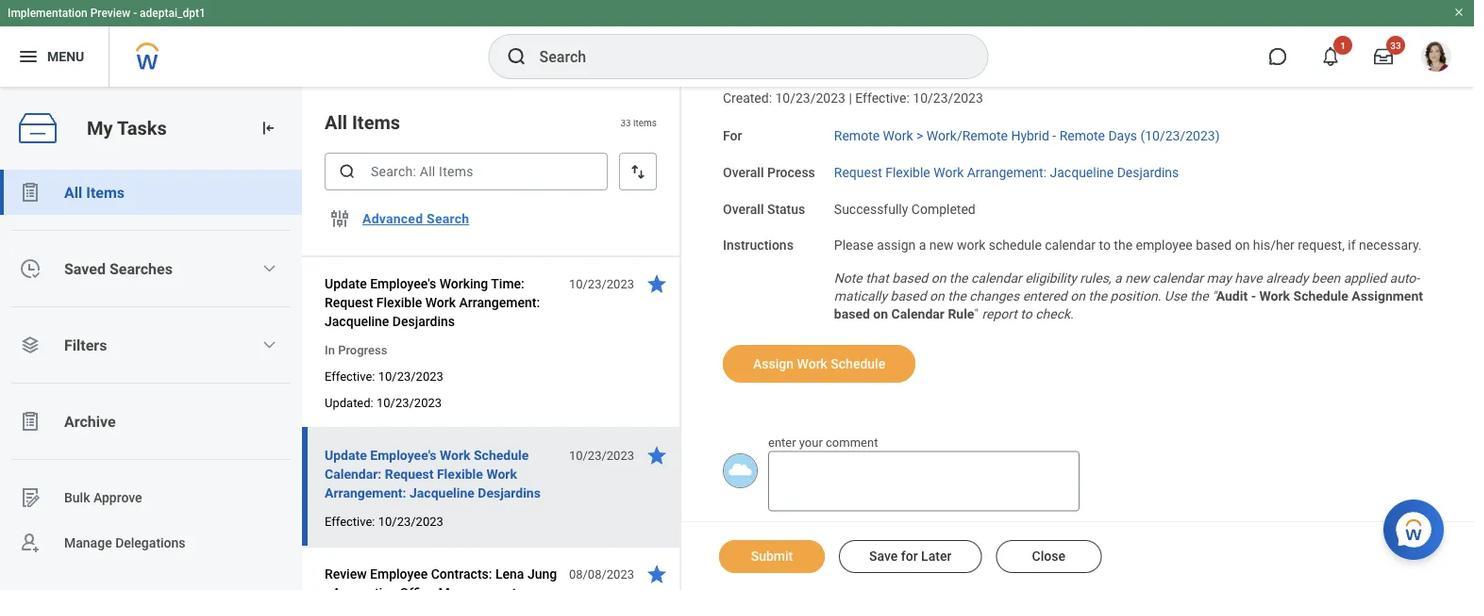 Task type: vqa. For each thing, say whether or not it's contained in the screenshot.
if
yes



Task type: locate. For each thing, give the bounding box(es) containing it.
assignment
[[1352, 289, 1424, 304]]

update for update employee's work schedule calendar: request flexible work arrangement: jacqueline desjardins
[[325, 448, 367, 464]]

remote
[[834, 128, 880, 144], [1060, 128, 1105, 144]]

perspective image
[[19, 334, 42, 357]]

rules,
[[1080, 271, 1112, 286]]

items
[[352, 111, 400, 134], [86, 184, 125, 202]]

2 vertical spatial request
[[385, 467, 434, 482]]

update
[[325, 276, 367, 292], [325, 448, 367, 464]]

schedule inside audit - work schedule assignment based on calendar rule
[[1294, 289, 1349, 304]]

item list element
[[302, 87, 682, 591]]

preview
[[90, 7, 130, 20]]

effective: 10/23/2023
[[325, 370, 444, 384], [325, 515, 444, 529]]

0 vertical spatial 33
[[1391, 40, 1402, 51]]

save for later button
[[839, 541, 982, 574]]

1 vertical spatial 33
[[621, 117, 631, 128]]

1 horizontal spatial 33
[[1391, 40, 1402, 51]]

all items inside button
[[64, 184, 125, 202]]

transformation import image
[[259, 119, 278, 138]]

search
[[427, 211, 469, 227]]

0 horizontal spatial arrangement:
[[325, 486, 406, 501]]

0 horizontal spatial remote
[[834, 128, 880, 144]]

lena
[[496, 567, 524, 582]]

jacqueline down days
[[1050, 165, 1114, 180]]

0 vertical spatial flexible
[[886, 165, 931, 180]]

employee's for flexible
[[370, 276, 436, 292]]

clipboard image for all items
[[19, 181, 42, 204]]

all right transformation import icon
[[325, 111, 347, 134]]

my tasks
[[87, 117, 167, 139]]

employee's
[[370, 276, 436, 292], [370, 448, 437, 464]]

audit - work schedule assignment based on calendar rule
[[834, 289, 1427, 322]]

0 horizontal spatial to
[[1021, 306, 1033, 322]]

request up in progress
[[325, 295, 373, 311]]

2 horizontal spatial request
[[834, 165, 882, 180]]

1 overall from the top
[[723, 165, 764, 180]]

0 horizontal spatial desjardins
[[393, 314, 455, 329]]

arrangement: down remote work > work/remote hybrid - remote days (10/23/2023)
[[967, 165, 1047, 180]]

2 horizontal spatial desjardins
[[1117, 165, 1179, 180]]

1 vertical spatial clipboard image
[[19, 411, 42, 433]]

" report to check .
[[975, 306, 1074, 322]]

1 horizontal spatial desjardins
[[478, 486, 541, 501]]

1 horizontal spatial flexible
[[437, 467, 483, 482]]

0 vertical spatial arrangement:
[[967, 165, 1047, 180]]

1 vertical spatial star image
[[646, 445, 668, 467]]

0 horizontal spatial items
[[86, 184, 125, 202]]

overall
[[723, 165, 764, 180], [723, 201, 764, 217]]

3 star image from the top
[[646, 564, 668, 586]]

new inside note that based on the calendar eligibility rules, a new calendar may have already been applied auto matically based on the changes entered on the position. use the "
[[1125, 271, 1150, 286]]

1 button
[[1310, 36, 1353, 77]]

desjardins inside request flexible work arrangement: jacqueline desjardins link
[[1117, 165, 1179, 180]]

based up the may
[[1196, 238, 1232, 254]]

overall up instructions
[[723, 201, 764, 217]]

- inside review employee contracts: lena jung - apprentice office management o
[[325, 586, 329, 591]]

1 vertical spatial items
[[86, 184, 125, 202]]

33 inside button
[[1391, 40, 1402, 51]]

2 horizontal spatial flexible
[[886, 165, 931, 180]]

jacqueline inside the update employee's working time: request flexible work arrangement: jacqueline desjardins
[[325, 314, 389, 329]]

0 vertical spatial schedule
[[1294, 289, 1349, 304]]

justify image
[[17, 45, 40, 68]]

entered
[[1023, 289, 1067, 304]]

matically
[[834, 271, 1420, 304]]

0 vertical spatial update
[[325, 276, 367, 292]]

" inside note that based on the calendar eligibility rules, a new calendar may have already been applied auto matically based on the changes entered on the position. use the "
[[1212, 289, 1217, 304]]

employee's up calendar:
[[370, 448, 437, 464]]

2 horizontal spatial jacqueline
[[1050, 165, 1114, 180]]

2 vertical spatial star image
[[646, 564, 668, 586]]

effective: 10/23/2023 up "employee"
[[325, 515, 444, 529]]

work
[[957, 238, 986, 254]]

calendar:
[[325, 467, 382, 482]]

- down the have
[[1251, 289, 1257, 304]]

review
[[325, 567, 367, 582]]

clipboard image inside all items button
[[19, 181, 42, 204]]

0 vertical spatial desjardins
[[1117, 165, 1179, 180]]

2 vertical spatial arrangement:
[[325, 486, 406, 501]]

chevron down image
[[262, 338, 277, 353]]

a inside note that based on the calendar eligibility rules, a new calendar may have already been applied auto matically based on the changes entered on the position. use the "
[[1115, 271, 1122, 286]]

0 vertical spatial search image
[[506, 45, 528, 68]]

0 vertical spatial star image
[[646, 273, 668, 295]]

arrangement: down time:
[[459, 295, 540, 311]]

desjardins
[[1117, 165, 1179, 180], [393, 314, 455, 329], [478, 486, 541, 501]]

effective: right | on the right of the page
[[856, 91, 910, 106]]

update down configure 'icon'
[[325, 276, 367, 292]]

profile logan mcneil image
[[1422, 42, 1452, 76]]

clipboard image up clock check image
[[19, 181, 42, 204]]

1 horizontal spatial items
[[352, 111, 400, 134]]

schedule for audit - work schedule assignment based on calendar rule
[[1294, 289, 1349, 304]]

1 vertical spatial "
[[975, 306, 979, 322]]

2 vertical spatial jacqueline
[[410, 486, 475, 501]]

effective: up updated:
[[325, 370, 375, 384]]

2 vertical spatial schedule
[[474, 448, 529, 464]]

0 horizontal spatial schedule
[[474, 448, 529, 464]]

flexible inside request flexible work arrangement: jacqueline desjardins link
[[886, 165, 931, 180]]

employee's inside the update employee's working time: request flexible work arrangement: jacqueline desjardins
[[370, 276, 436, 292]]

2 employee's from the top
[[370, 448, 437, 464]]

2 overall from the top
[[723, 201, 764, 217]]

archive button
[[0, 399, 302, 445]]

schedule for update employee's work schedule calendar: request flexible work arrangement: jacqueline desjardins
[[474, 448, 529, 464]]

filters
[[64, 337, 107, 354]]

2 vertical spatial flexible
[[437, 467, 483, 482]]

1 vertical spatial all items
[[64, 184, 125, 202]]

0 vertical spatial overall
[[723, 165, 764, 180]]

" left report
[[975, 306, 979, 322]]

1 vertical spatial effective:
[[325, 370, 375, 384]]

update up calendar:
[[325, 448, 367, 464]]

2 clipboard image from the top
[[19, 411, 42, 433]]

remote down created: 10/23/2023 | effective: 10/23/2023
[[834, 128, 880, 144]]

employee's left working
[[370, 276, 436, 292]]

desjardins down days
[[1117, 165, 1179, 180]]

jacqueline up contracts: at left
[[410, 486, 475, 501]]

clipboard image
[[19, 181, 42, 204], [19, 411, 42, 433]]

work inside the update employee's working time: request flexible work arrangement: jacqueline desjardins
[[425, 295, 456, 311]]

request up successfully
[[834, 165, 882, 180]]

0 vertical spatial jacqueline
[[1050, 165, 1114, 180]]

on
[[1235, 238, 1250, 254], [931, 271, 946, 286], [930, 289, 945, 304], [1071, 289, 1086, 304], [874, 306, 888, 322]]

schedule inside the update employee's work schedule calendar: request flexible work arrangement: jacqueline desjardins
[[474, 448, 529, 464]]

overall down for
[[723, 165, 764, 180]]

apprentice
[[332, 586, 396, 591]]

items inside button
[[86, 184, 125, 202]]

0 vertical spatial all
[[325, 111, 347, 134]]

1 horizontal spatial "
[[1212, 289, 1217, 304]]

menu banner
[[0, 0, 1475, 87]]

0 horizontal spatial jacqueline
[[325, 314, 389, 329]]

33 left items
[[621, 117, 631, 128]]

arrangement: down calendar:
[[325, 486, 406, 501]]

all inside item list element
[[325, 111, 347, 134]]

1 update from the top
[[325, 276, 367, 292]]

1 vertical spatial request
[[325, 295, 373, 311]]

remote left days
[[1060, 128, 1105, 144]]

1 vertical spatial effective: 10/23/2023
[[325, 515, 444, 529]]

a right assign
[[919, 238, 926, 254]]

1 vertical spatial employee's
[[370, 448, 437, 464]]

time:
[[491, 276, 525, 292]]

33 for 33 items
[[621, 117, 631, 128]]

clipboard image left archive
[[19, 411, 42, 433]]

request
[[834, 165, 882, 180], [325, 295, 373, 311], [385, 467, 434, 482]]

1 vertical spatial to
[[1021, 306, 1033, 322]]

1 vertical spatial search image
[[338, 162, 357, 181]]

1 vertical spatial overall
[[723, 201, 764, 217]]

"
[[1212, 289, 1217, 304], [975, 306, 979, 322]]

all items
[[325, 111, 400, 134], [64, 184, 125, 202]]

flexible inside the update employee's work schedule calendar: request flexible work arrangement: jacqueline desjardins
[[437, 467, 483, 482]]

all up saved
[[64, 184, 82, 202]]

all
[[325, 111, 347, 134], [64, 184, 82, 202]]

updated:
[[325, 396, 374, 410]]

remote work > work/remote hybrid - remote days (10/23/2023)
[[834, 128, 1220, 144]]

33 button
[[1363, 36, 1406, 77]]

enter your comment
[[768, 436, 878, 450]]

0 vertical spatial clipboard image
[[19, 181, 42, 204]]

based right that
[[892, 271, 928, 286]]

desjardins inside the update employee's working time: request flexible work arrangement: jacqueline desjardins
[[393, 314, 455, 329]]

0 vertical spatial employee's
[[370, 276, 436, 292]]

0 vertical spatial new
[[930, 238, 954, 254]]

all items inside item list element
[[325, 111, 400, 134]]

0 horizontal spatial "
[[975, 306, 979, 322]]

2 update from the top
[[325, 448, 367, 464]]

1 vertical spatial jacqueline
[[325, 314, 389, 329]]

manage delegations
[[64, 536, 186, 551]]

to down entered
[[1021, 306, 1033, 322]]

0 vertical spatial all items
[[325, 111, 400, 134]]

a right the rules,
[[1115, 271, 1122, 286]]

new left the work
[[930, 238, 954, 254]]

comment
[[826, 436, 878, 450]]

1 horizontal spatial remote
[[1060, 128, 1105, 144]]

star image for update employee's working time: request flexible work arrangement: jacqueline desjardins
[[646, 273, 668, 295]]

schedule
[[1294, 289, 1349, 304], [831, 357, 886, 372], [474, 448, 529, 464]]

0 vertical spatial request
[[834, 165, 882, 180]]

clipboard image inside 'archive' button
[[19, 411, 42, 433]]

flexible
[[886, 165, 931, 180], [377, 295, 422, 311], [437, 467, 483, 482]]

assign work schedule button
[[723, 346, 916, 383]]

0 vertical spatial "
[[1212, 289, 1217, 304]]

action bar region
[[682, 522, 1475, 591]]

- down review
[[325, 586, 329, 591]]

calendar
[[892, 306, 945, 322]]

desjardins down working
[[393, 314, 455, 329]]

0 horizontal spatial all
[[64, 184, 82, 202]]

to up the rules,
[[1099, 238, 1111, 254]]

effective: 10/23/2023 up updated: 10/23/2023
[[325, 370, 444, 384]]

arrangement:
[[967, 165, 1047, 180], [459, 295, 540, 311], [325, 486, 406, 501]]

1 vertical spatial desjardins
[[393, 314, 455, 329]]

2 vertical spatial desjardins
[[478, 486, 541, 501]]

0 horizontal spatial request
[[325, 295, 373, 311]]

bulk
[[64, 491, 90, 506]]

1 employee's from the top
[[370, 276, 436, 292]]

(10/23/2023)
[[1141, 128, 1220, 144]]

2 effective: 10/23/2023 from the top
[[325, 515, 444, 529]]

the up rule
[[948, 289, 967, 304]]

search image inside item list element
[[338, 162, 357, 181]]

saved searches button
[[0, 246, 302, 292]]

new up position. at the right of page
[[1125, 271, 1150, 286]]

2 horizontal spatial schedule
[[1294, 289, 1349, 304]]

calendar
[[1045, 238, 1096, 254], [971, 271, 1022, 286], [1153, 271, 1204, 286]]

- right the preview
[[133, 7, 137, 20]]

1 vertical spatial update
[[325, 448, 367, 464]]

enter
[[768, 436, 796, 450]]

1 horizontal spatial search image
[[506, 45, 528, 68]]

1 effective: 10/23/2023 from the top
[[325, 370, 444, 384]]

1 star image from the top
[[646, 273, 668, 295]]

1 vertical spatial a
[[1115, 271, 1122, 286]]

jacqueline up in progress
[[325, 314, 389, 329]]

request right calendar:
[[385, 467, 434, 482]]

1 horizontal spatial all
[[325, 111, 347, 134]]

1 horizontal spatial jacqueline
[[410, 486, 475, 501]]

review employee contracts: lena jung - apprentice office management o
[[325, 567, 557, 591]]

2 horizontal spatial arrangement:
[[967, 165, 1047, 180]]

please assign a new work schedule calendar to the employee based on his/her request, if necessary.
[[834, 238, 1422, 254]]

all inside button
[[64, 184, 82, 202]]

0 vertical spatial effective: 10/23/2023
[[325, 370, 444, 384]]

arrangement: inside the update employee's work schedule calendar: request flexible work arrangement: jacqueline desjardins
[[325, 486, 406, 501]]

desjardins up 'lena'
[[478, 486, 541, 501]]

assign
[[877, 238, 916, 254]]

star image
[[646, 273, 668, 295], [646, 445, 668, 467], [646, 564, 668, 586]]

calendar up 'changes'
[[971, 271, 1022, 286]]

1 horizontal spatial schedule
[[831, 357, 886, 372]]

33 inside item list element
[[621, 117, 631, 128]]

0 vertical spatial items
[[352, 111, 400, 134]]

employee's inside the update employee's work schedule calendar: request flexible work arrangement: jacqueline desjardins
[[370, 448, 437, 464]]

instructions
[[723, 238, 794, 254]]

1 vertical spatial arrangement:
[[459, 295, 540, 311]]

1 vertical spatial schedule
[[831, 357, 886, 372]]

configure image
[[329, 208, 351, 230]]

0 vertical spatial to
[[1099, 238, 1111, 254]]

rename image
[[19, 487, 42, 510]]

1 horizontal spatial new
[[1125, 271, 1150, 286]]

submit
[[751, 549, 793, 565]]

effective: down calendar:
[[325, 515, 375, 529]]

33 for 33
[[1391, 40, 1402, 51]]

close button
[[996, 541, 1102, 574]]

2 remote from the left
[[1060, 128, 1105, 144]]

necessary.
[[1360, 238, 1422, 254]]

1 vertical spatial new
[[1125, 271, 1150, 286]]

1 clipboard image from the top
[[19, 181, 42, 204]]

1 horizontal spatial all items
[[325, 111, 400, 134]]

2 vertical spatial effective:
[[325, 515, 375, 529]]

" down the may
[[1212, 289, 1217, 304]]

menu button
[[0, 26, 109, 87]]

saved
[[64, 260, 106, 278]]

1 horizontal spatial arrangement:
[[459, 295, 540, 311]]

calendar up eligibility
[[1045, 238, 1096, 254]]

have
[[1235, 271, 1263, 286]]

the
[[1114, 238, 1133, 254], [950, 271, 968, 286], [948, 289, 967, 304], [1089, 289, 1107, 304], [1190, 289, 1209, 304]]

jacqueline
[[1050, 165, 1114, 180], [325, 314, 389, 329], [410, 486, 475, 501]]

- right 'hybrid'
[[1053, 128, 1057, 144]]

calendar up use
[[1153, 271, 1204, 286]]

0 horizontal spatial all items
[[64, 184, 125, 202]]

1 vertical spatial flexible
[[377, 295, 422, 311]]

based down note
[[834, 306, 870, 322]]

manage delegations link
[[0, 521, 302, 566]]

- inside remote work > work/remote hybrid - remote days (10/23/2023) link
[[1053, 128, 1057, 144]]

0 horizontal spatial new
[[930, 238, 954, 254]]

0 horizontal spatial search image
[[338, 162, 357, 181]]

1 horizontal spatial a
[[1115, 271, 1122, 286]]

33 left profile logan mcneil icon
[[1391, 40, 1402, 51]]

flexible inside the update employee's working time: request flexible work arrangement: jacqueline desjardins
[[377, 295, 422, 311]]

filters button
[[0, 323, 302, 368]]

update inside the update employee's work schedule calendar: request flexible work arrangement: jacqueline desjardins
[[325, 448, 367, 464]]

employee's for request
[[370, 448, 437, 464]]

list
[[0, 170, 302, 566]]

33
[[1391, 40, 1402, 51], [621, 117, 631, 128]]

0 horizontal spatial 33
[[621, 117, 631, 128]]

search image
[[506, 45, 528, 68], [338, 162, 357, 181]]

10/23/2023
[[776, 91, 846, 106], [913, 91, 983, 106], [569, 277, 634, 291], [378, 370, 444, 384], [377, 396, 442, 410], [569, 449, 634, 463], [378, 515, 444, 529]]

2 star image from the top
[[646, 445, 668, 467]]

1 vertical spatial all
[[64, 184, 82, 202]]

0 vertical spatial a
[[919, 238, 926, 254]]

1 horizontal spatial request
[[385, 467, 434, 482]]

0 horizontal spatial flexible
[[377, 295, 422, 311]]

update inside the update employee's working time: request flexible work arrangement: jacqueline desjardins
[[325, 276, 367, 292]]



Task type: describe. For each thing, give the bounding box(es) containing it.
close environment banner image
[[1454, 7, 1465, 18]]

clipboard image for archive
[[19, 411, 42, 433]]

menu
[[47, 49, 84, 64]]

been
[[1312, 271, 1341, 286]]

overall status
[[723, 201, 806, 217]]

request flexible work arrangement: jacqueline desjardins link
[[834, 161, 1179, 180]]

management
[[439, 586, 517, 591]]

schedule
[[989, 238, 1042, 254]]

successfully
[[834, 201, 909, 217]]

1 horizontal spatial calendar
[[1045, 238, 1096, 254]]

close
[[1032, 549, 1066, 565]]

archive
[[64, 413, 116, 431]]

user plus image
[[19, 532, 42, 555]]

bulk approve
[[64, 491, 142, 506]]

tasks
[[117, 117, 167, 139]]

your
[[799, 436, 823, 450]]

jacqueline inside the update employee's work schedule calendar: request flexible work arrangement: jacqueline desjardins
[[410, 486, 475, 501]]

0 vertical spatial effective:
[[856, 91, 910, 106]]

request inside the update employee's working time: request flexible work arrangement: jacqueline desjardins
[[325, 295, 373, 311]]

the right use
[[1190, 289, 1209, 304]]

please
[[834, 238, 874, 254]]

star image for update employee's work schedule calendar: request flexible work arrangement: jacqueline desjardins
[[646, 445, 668, 467]]

- inside menu banner
[[133, 7, 137, 20]]

1 horizontal spatial to
[[1099, 238, 1111, 254]]

overall status element
[[834, 190, 976, 218]]

advanced
[[363, 211, 423, 227]]

applied
[[1344, 271, 1387, 286]]

save for later
[[869, 549, 952, 565]]

hybrid
[[1011, 128, 1050, 144]]

request inside request flexible work arrangement: jacqueline desjardins link
[[834, 165, 882, 180]]

for
[[901, 549, 918, 565]]

update for update employee's working time: request flexible work arrangement: jacqueline desjardins
[[325, 276, 367, 292]]

for
[[723, 128, 742, 144]]

overall for overall process
[[723, 165, 764, 180]]

office
[[400, 586, 435, 591]]

08/08/2023
[[569, 568, 634, 582]]

request,
[[1298, 238, 1345, 254]]

my tasks element
[[0, 87, 302, 591]]

saved searches
[[64, 260, 173, 278]]

notifications large image
[[1322, 47, 1341, 66]]

on inside audit - work schedule assignment based on calendar rule
[[874, 306, 888, 322]]

submit button
[[719, 541, 825, 574]]

manage
[[64, 536, 112, 551]]

adeptai_dpt1
[[140, 7, 206, 20]]

may
[[1207, 271, 1232, 286]]

Search Workday  search field
[[540, 36, 949, 77]]

chevron down image
[[262, 261, 277, 277]]

jacqueline inside request flexible work arrangement: jacqueline desjardins link
[[1050, 165, 1114, 180]]

enter your comment text field
[[768, 452, 1080, 512]]

days
[[1109, 128, 1138, 144]]

items
[[634, 117, 657, 128]]

request flexible work arrangement: jacqueline desjardins
[[834, 165, 1179, 180]]

request inside the update employee's work schedule calendar: request flexible work arrangement: jacqueline desjardins
[[385, 467, 434, 482]]

the left "employee"
[[1114, 238, 1133, 254]]

my
[[87, 117, 113, 139]]

successfully completed
[[834, 201, 976, 217]]

process
[[767, 165, 815, 180]]

update employee's work schedule calendar: request flexible work arrangement: jacqueline desjardins
[[325, 448, 541, 501]]

if
[[1348, 238, 1356, 254]]

0 horizontal spatial a
[[919, 238, 926, 254]]

all items button
[[0, 170, 302, 215]]

completed
[[912, 201, 976, 217]]

contracts:
[[431, 567, 492, 582]]

employee
[[1136, 238, 1193, 254]]

sort image
[[629, 162, 648, 181]]

status
[[767, 201, 806, 217]]

jung
[[528, 567, 557, 582]]

created:
[[723, 91, 772, 106]]

arrangement: inside the update employee's working time: request flexible work arrangement: jacqueline desjardins
[[459, 295, 540, 311]]

updated: 10/23/2023
[[325, 396, 442, 410]]

work/remote
[[927, 128, 1008, 144]]

the down the work
[[950, 271, 968, 286]]

progress
[[338, 343, 387, 357]]

later
[[921, 549, 952, 565]]

0 horizontal spatial calendar
[[971, 271, 1022, 286]]

remote work > work/remote hybrid - remote days (10/23/2023) link
[[834, 124, 1220, 144]]

created: 10/23/2023 | effective: 10/23/2023
[[723, 91, 983, 106]]

based up calendar
[[891, 289, 927, 304]]

list containing all items
[[0, 170, 302, 566]]

searches
[[109, 260, 173, 278]]

1 remote from the left
[[834, 128, 880, 144]]

report
[[982, 306, 1018, 322]]

check
[[1036, 306, 1071, 322]]

work inside audit - work schedule assignment based on calendar rule
[[1260, 289, 1291, 304]]

delegations
[[115, 536, 186, 551]]

eligibility
[[1025, 271, 1077, 286]]

note that based on the calendar eligibility rules, a new calendar may have already been applied auto matically based on the changes entered on the position. use the "
[[834, 271, 1420, 304]]

use
[[1165, 289, 1187, 304]]

changes
[[970, 289, 1020, 304]]

update employee's work schedule calendar: request flexible work arrangement: jacqueline desjardins button
[[325, 445, 559, 505]]

update employee's working time: request flexible work arrangement: jacqueline desjardins
[[325, 276, 540, 329]]

clock check image
[[19, 258, 42, 280]]

already
[[1266, 271, 1309, 286]]

2 horizontal spatial calendar
[[1153, 271, 1204, 286]]

in progress
[[325, 343, 387, 357]]

update employee's working time: request flexible work arrangement: jacqueline desjardins button
[[325, 273, 559, 333]]

items inside item list element
[[352, 111, 400, 134]]

in
[[325, 343, 335, 357]]

overall for overall status
[[723, 201, 764, 217]]

the down the rules,
[[1089, 289, 1107, 304]]

assign work schedule
[[753, 357, 886, 372]]

note
[[834, 271, 863, 286]]

audit
[[1217, 289, 1248, 304]]

advanced search
[[363, 211, 469, 227]]

advanced search button
[[355, 200, 477, 238]]

that
[[866, 271, 889, 286]]

inbox large image
[[1375, 47, 1393, 66]]

implementation preview -   adeptai_dpt1
[[8, 7, 206, 20]]

- inside audit - work schedule assignment based on calendar rule
[[1251, 289, 1257, 304]]

implementation
[[8, 7, 88, 20]]

1
[[1341, 40, 1346, 51]]

Search: All Items text field
[[325, 153, 608, 191]]

desjardins inside the update employee's work schedule calendar: request flexible work arrangement: jacqueline desjardins
[[478, 486, 541, 501]]

based inside audit - work schedule assignment based on calendar rule
[[834, 306, 870, 322]]

>
[[917, 128, 924, 144]]

auto
[[1390, 271, 1420, 286]]

employee
[[370, 567, 428, 582]]



